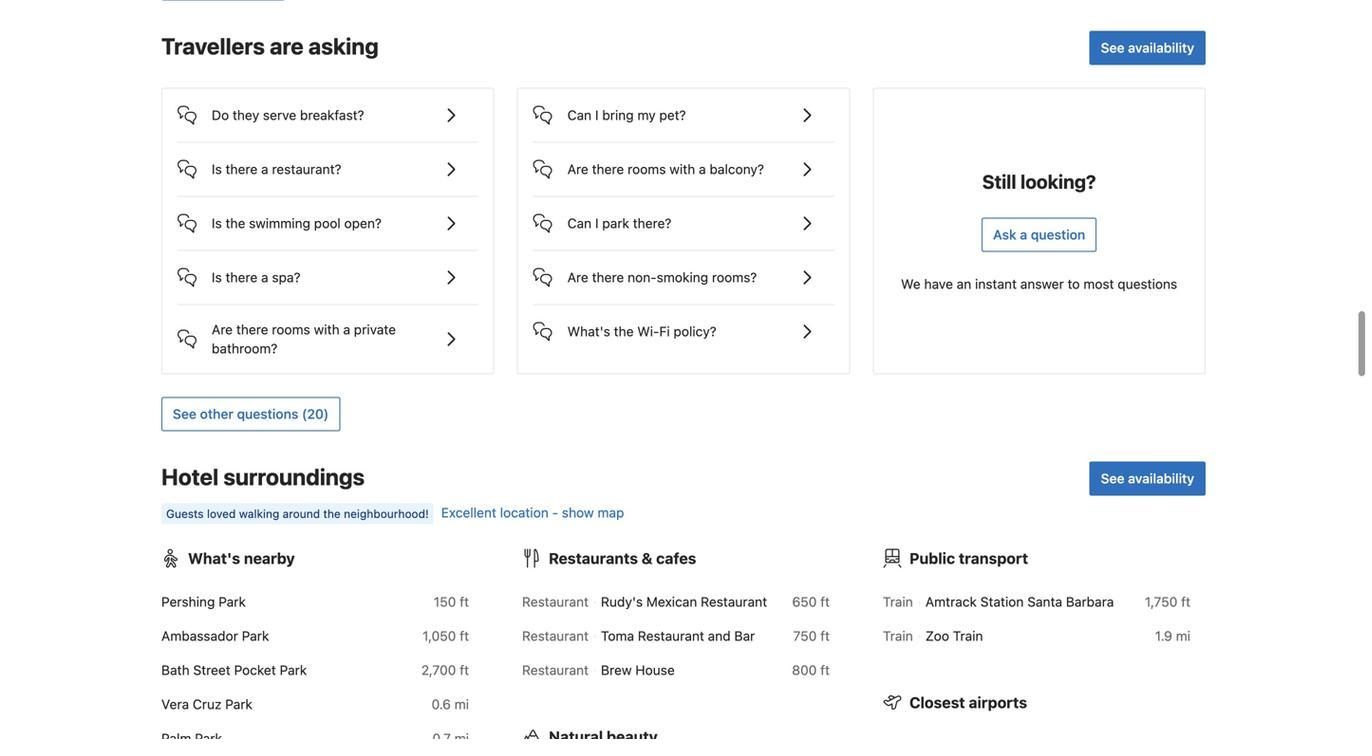 Task type: vqa. For each thing, say whether or not it's contained in the screenshot.
Previous image
no



Task type: describe. For each thing, give the bounding box(es) containing it.
see availability for hotel surroundings
[[1101, 471, 1194, 487]]

there for are there rooms with a balcony?
[[592, 161, 624, 177]]

restaurant for rudy's mexican restaurant
[[522, 594, 589, 610]]

most
[[1084, 276, 1114, 292]]

see for travellers are asking
[[1101, 40, 1125, 56]]

are there non-smoking rooms?
[[567, 270, 757, 285]]

walking
[[239, 508, 279, 521]]

airports
[[969, 694, 1027, 712]]

are there non-smoking rooms? button
[[533, 251, 834, 289]]

park up pocket
[[242, 629, 269, 644]]

1,750 ft
[[1145, 594, 1191, 610]]

1.9
[[1155, 629, 1173, 644]]

do they serve breakfast? button
[[178, 89, 478, 127]]

restaurant for brew house
[[522, 663, 589, 678]]

rudy's
[[601, 594, 643, 610]]

what's for what's the wi-fi policy?
[[567, 324, 610, 339]]

balcony?
[[710, 161, 764, 177]]

vera cruz park
[[161, 697, 252, 713]]

have
[[924, 276, 953, 292]]

there for are there rooms with a private bathroom?
[[236, 322, 268, 338]]

transport
[[959, 550, 1028, 568]]

see availability button for hotel surroundings
[[1090, 462, 1206, 496]]

is there a spa? button
[[178, 251, 478, 289]]

ask a question
[[993, 227, 1085, 243]]

zoo train
[[926, 629, 983, 644]]

i for bring
[[595, 107, 599, 123]]

serve
[[263, 107, 296, 123]]

we have an instant answer to most questions
[[901, 276, 1178, 292]]

650
[[792, 594, 817, 610]]

hotel surroundings
[[161, 464, 365, 490]]

nearby
[[244, 550, 295, 568]]

see for hotel surroundings
[[1101, 471, 1125, 487]]

what's the wi-fi policy? button
[[533, 305, 834, 343]]

there?
[[633, 216, 672, 231]]

with for private
[[314, 322, 340, 338]]

show
[[562, 505, 594, 521]]

station
[[981, 594, 1024, 610]]

excellent location - show map link
[[441, 505, 624, 521]]

questions inside button
[[237, 406, 298, 422]]

they
[[233, 107, 259, 123]]

smoking
[[657, 270, 708, 285]]

there for is there a restaurant?
[[226, 161, 258, 177]]

and
[[708, 629, 731, 644]]

breakfast?
[[300, 107, 364, 123]]

train right zoo
[[953, 629, 983, 644]]

rooms for private
[[272, 322, 310, 338]]

see other questions (20) button
[[161, 397, 340, 432]]

rudy's mexican restaurant
[[601, 594, 767, 610]]

(20)
[[302, 406, 329, 422]]

park right pocket
[[280, 663, 307, 678]]

see availability button for travellers are asking
[[1090, 31, 1206, 65]]

policy?
[[674, 324, 717, 339]]

rooms for balcony?
[[628, 161, 666, 177]]

pershing
[[161, 594, 215, 610]]

non-
[[628, 270, 657, 285]]

is the swimming pool open? button
[[178, 197, 478, 235]]

is there a restaurant?
[[212, 161, 341, 177]]

1 horizontal spatial the
[[323, 508, 341, 521]]

a inside are there rooms with a private bathroom?
[[343, 322, 350, 338]]

bathroom?
[[212, 341, 278, 357]]

guests
[[166, 508, 204, 521]]

ft for 800 ft
[[821, 663, 830, 678]]

650 ft
[[792, 594, 830, 610]]

loved
[[207, 508, 236, 521]]

800 ft
[[792, 663, 830, 678]]

pocket
[[234, 663, 276, 678]]

closest
[[910, 694, 965, 712]]

ft for 650 ft
[[821, 594, 830, 610]]

a left spa?
[[261, 270, 268, 285]]

are for are there rooms with a private bathroom?
[[212, 322, 233, 338]]

rooms?
[[712, 270, 757, 285]]

toma restaurant and bar
[[601, 629, 755, 644]]

train for zoo train
[[883, 629, 913, 644]]

restaurant for toma restaurant and bar
[[522, 629, 589, 644]]

do
[[212, 107, 229, 123]]

travellers are asking
[[161, 33, 379, 59]]

brew
[[601, 663, 632, 678]]

pool
[[314, 216, 341, 231]]

i for park
[[595, 216, 599, 231]]

still looking?
[[982, 170, 1096, 193]]

toma
[[601, 629, 634, 644]]

can for can i bring my pet?
[[567, 107, 592, 123]]

see availability for travellers are asking
[[1101, 40, 1194, 56]]

looking?
[[1021, 170, 1096, 193]]

ask
[[993, 227, 1017, 243]]

open?
[[344, 216, 382, 231]]

public transport
[[910, 550, 1028, 568]]

surroundings
[[223, 464, 365, 490]]

neighbourhood!
[[344, 508, 429, 521]]

ambassador park
[[161, 629, 269, 644]]

ft for 2,700 ft
[[460, 663, 469, 678]]

with for balcony?
[[670, 161, 695, 177]]

still
[[982, 170, 1016, 193]]

spa?
[[272, 270, 301, 285]]

mi for 0.6 mi
[[454, 697, 469, 713]]

ask a question button
[[982, 218, 1097, 252]]

can i park there?
[[567, 216, 672, 231]]

to
[[1068, 276, 1080, 292]]

&
[[642, 550, 653, 568]]

can i park there? button
[[533, 197, 834, 235]]

cruz
[[193, 697, 222, 713]]



Task type: locate. For each thing, give the bounding box(es) containing it.
availability for travellers are asking
[[1128, 40, 1194, 56]]

1 vertical spatial questions
[[237, 406, 298, 422]]

0.6
[[432, 697, 451, 713]]

800
[[792, 663, 817, 678]]

can inside "button"
[[567, 107, 592, 123]]

0 vertical spatial the
[[226, 216, 245, 231]]

there inside are there non-smoking rooms? button
[[592, 270, 624, 285]]

are for are there rooms with a balcony?
[[567, 161, 588, 177]]

bath street pocket park
[[161, 663, 307, 678]]

barbara
[[1066, 594, 1114, 610]]

ft for 750 ft
[[821, 629, 830, 644]]

i left 'bring'
[[595, 107, 599, 123]]

swimming
[[249, 216, 310, 231]]

1 vertical spatial availability
[[1128, 471, 1194, 487]]

what's left wi-
[[567, 324, 610, 339]]

0 vertical spatial what's
[[567, 324, 610, 339]]

can inside button
[[567, 216, 592, 231]]

is
[[212, 161, 222, 177], [212, 216, 222, 231], [212, 270, 222, 285]]

0 vertical spatial is
[[212, 161, 222, 177]]

0.6 mi
[[432, 697, 469, 713]]

0 vertical spatial see availability
[[1101, 40, 1194, 56]]

we
[[901, 276, 921, 292]]

1 vertical spatial see availability button
[[1090, 462, 1206, 496]]

with up can i park there? button
[[670, 161, 695, 177]]

can
[[567, 107, 592, 123], [567, 216, 592, 231]]

0 vertical spatial see
[[1101, 40, 1125, 56]]

there for are there non-smoking rooms?
[[592, 270, 624, 285]]

2 horizontal spatial the
[[614, 324, 634, 339]]

2 is from the top
[[212, 216, 222, 231]]

can left 'bring'
[[567, 107, 592, 123]]

a left the restaurant?
[[261, 161, 268, 177]]

1,050 ft
[[423, 629, 469, 644]]

1 vertical spatial see availability
[[1101, 471, 1194, 487]]

restaurants & cafes
[[549, 550, 696, 568]]

are up can i park there?
[[567, 161, 588, 177]]

0 horizontal spatial what's
[[188, 550, 240, 568]]

santa
[[1028, 594, 1063, 610]]

amtrack station santa barbara
[[926, 594, 1114, 610]]

1 availability from the top
[[1128, 40, 1194, 56]]

there down they on the left of page
[[226, 161, 258, 177]]

ft right the 1,050
[[460, 629, 469, 644]]

my
[[638, 107, 656, 123]]

150
[[434, 594, 456, 610]]

are there rooms with a private bathroom? button
[[178, 305, 478, 358]]

0 vertical spatial availability
[[1128, 40, 1194, 56]]

there for is there a spa?
[[226, 270, 258, 285]]

1 vertical spatial rooms
[[272, 322, 310, 338]]

1 vertical spatial are
[[567, 270, 588, 285]]

there up park in the top of the page
[[592, 161, 624, 177]]

0 vertical spatial mi
[[1176, 629, 1191, 644]]

0 vertical spatial rooms
[[628, 161, 666, 177]]

0 horizontal spatial with
[[314, 322, 340, 338]]

restaurants
[[549, 550, 638, 568]]

0 vertical spatial see availability button
[[1090, 31, 1206, 65]]

zoo
[[926, 629, 949, 644]]

is for is there a spa?
[[212, 270, 222, 285]]

see inside button
[[173, 406, 197, 422]]

pershing park
[[161, 594, 246, 610]]

is down do
[[212, 161, 222, 177]]

there left "non-"
[[592, 270, 624, 285]]

1 horizontal spatial mi
[[1176, 629, 1191, 644]]

train left zoo
[[883, 629, 913, 644]]

rooms up bathroom?
[[272, 322, 310, 338]]

restaurant down mexican
[[638, 629, 704, 644]]

i inside button
[[595, 216, 599, 231]]

restaurant left toma
[[522, 629, 589, 644]]

1 can from the top
[[567, 107, 592, 123]]

can for can i park there?
[[567, 216, 592, 231]]

restaurant?
[[272, 161, 341, 177]]

is for is there a restaurant?
[[212, 161, 222, 177]]

ft for 1,750 ft
[[1181, 594, 1191, 610]]

i
[[595, 107, 599, 123], [595, 216, 599, 231]]

0 vertical spatial can
[[567, 107, 592, 123]]

train for amtrack station santa barbara
[[883, 594, 913, 610]]

i inside "button"
[[595, 107, 599, 123]]

is for is the swimming pool open?
[[212, 216, 222, 231]]

1 vertical spatial i
[[595, 216, 599, 231]]

are left "non-"
[[567, 270, 588, 285]]

an
[[957, 276, 972, 292]]

can i bring my pet? button
[[533, 89, 834, 127]]

is the swimming pool open?
[[212, 216, 382, 231]]

there
[[226, 161, 258, 177], [592, 161, 624, 177], [226, 270, 258, 285], [592, 270, 624, 285], [236, 322, 268, 338]]

0 horizontal spatial rooms
[[272, 322, 310, 338]]

1 vertical spatial can
[[567, 216, 592, 231]]

with inside are there rooms with a private bathroom?
[[314, 322, 340, 338]]

the for wi-
[[614, 324, 634, 339]]

do they serve breakfast?
[[212, 107, 364, 123]]

train
[[883, 594, 913, 610], [883, 629, 913, 644], [953, 629, 983, 644]]

i left park in the top of the page
[[595, 216, 599, 231]]

what's inside button
[[567, 324, 610, 339]]

private
[[354, 322, 396, 338]]

ft right 750
[[821, 629, 830, 644]]

1 is from the top
[[212, 161, 222, 177]]

is left spa?
[[212, 270, 222, 285]]

0 horizontal spatial mi
[[454, 697, 469, 713]]

fi
[[659, 324, 670, 339]]

2 vertical spatial is
[[212, 270, 222, 285]]

1 vertical spatial what's
[[188, 550, 240, 568]]

other
[[200, 406, 233, 422]]

1,750
[[1145, 594, 1178, 610]]

there inside are there rooms with a private bathroom?
[[236, 322, 268, 338]]

3 is from the top
[[212, 270, 222, 285]]

availability for hotel surroundings
[[1128, 471, 1194, 487]]

see other questions (20)
[[173, 406, 329, 422]]

asking
[[308, 33, 379, 59]]

mi for 1.9 mi
[[1176, 629, 1191, 644]]

see availability
[[1101, 40, 1194, 56], [1101, 471, 1194, 487]]

the inside button
[[614, 324, 634, 339]]

closest airports
[[910, 694, 1027, 712]]

mi right 1.9
[[1176, 629, 1191, 644]]

ft right 2,700
[[460, 663, 469, 678]]

park up the 'ambassador park'
[[219, 594, 246, 610]]

ft for 150 ft
[[460, 594, 469, 610]]

restaurant down "restaurants"
[[522, 594, 589, 610]]

the right around at the bottom of the page
[[323, 508, 341, 521]]

mi right 0.6
[[454, 697, 469, 713]]

location
[[500, 505, 549, 521]]

0 vertical spatial are
[[567, 161, 588, 177]]

there left spa?
[[226, 270, 258, 285]]

is there a restaurant? button
[[178, 143, 478, 181]]

can left park in the top of the page
[[567, 216, 592, 231]]

park
[[602, 216, 629, 231]]

map
[[598, 505, 624, 521]]

2 vertical spatial the
[[323, 508, 341, 521]]

restaurant up 'bar'
[[701, 594, 767, 610]]

ft for 1,050 ft
[[460, 629, 469, 644]]

1 vertical spatial with
[[314, 322, 340, 338]]

are up bathroom?
[[212, 322, 233, 338]]

answer
[[1020, 276, 1064, 292]]

street
[[193, 663, 230, 678]]

are there rooms with a balcony? button
[[533, 143, 834, 181]]

2 vertical spatial see
[[1101, 471, 1125, 487]]

there up bathroom?
[[236, 322, 268, 338]]

there inside is there a spa? button
[[226, 270, 258, 285]]

2 see availability from the top
[[1101, 471, 1194, 487]]

ft
[[460, 594, 469, 610], [821, 594, 830, 610], [1181, 594, 1191, 610], [460, 629, 469, 644], [821, 629, 830, 644], [460, 663, 469, 678], [821, 663, 830, 678]]

0 vertical spatial with
[[670, 161, 695, 177]]

what's up pershing park
[[188, 550, 240, 568]]

what's for what's nearby
[[188, 550, 240, 568]]

travellers
[[161, 33, 265, 59]]

there inside the is there a restaurant? button
[[226, 161, 258, 177]]

is left swimming
[[212, 216, 222, 231]]

house
[[636, 663, 675, 678]]

0 vertical spatial questions
[[1118, 276, 1178, 292]]

bring
[[602, 107, 634, 123]]

2 see availability button from the top
[[1090, 462, 1206, 496]]

0 horizontal spatial questions
[[237, 406, 298, 422]]

1 horizontal spatial with
[[670, 161, 695, 177]]

rooms down "my"
[[628, 161, 666, 177]]

are there rooms with a balcony?
[[567, 161, 764, 177]]

see
[[1101, 40, 1125, 56], [173, 406, 197, 422], [1101, 471, 1125, 487]]

are inside are there rooms with a private bathroom?
[[212, 322, 233, 338]]

ft right 150
[[460, 594, 469, 610]]

0 vertical spatial i
[[595, 107, 599, 123]]

ft right 650
[[821, 594, 830, 610]]

2,700 ft
[[421, 663, 469, 678]]

bath
[[161, 663, 190, 678]]

train left amtrack
[[883, 594, 913, 610]]

2 i from the top
[[595, 216, 599, 231]]

questions right the most
[[1118, 276, 1178, 292]]

1 horizontal spatial questions
[[1118, 276, 1178, 292]]

1 vertical spatial mi
[[454, 697, 469, 713]]

excellent
[[441, 505, 496, 521]]

a left balcony?
[[699, 161, 706, 177]]

pet?
[[659, 107, 686, 123]]

1 vertical spatial the
[[614, 324, 634, 339]]

are for are there non-smoking rooms?
[[567, 270, 588, 285]]

1 horizontal spatial what's
[[567, 324, 610, 339]]

with left private
[[314, 322, 340, 338]]

are there rooms with a private bathroom?
[[212, 322, 396, 357]]

rooms
[[628, 161, 666, 177], [272, 322, 310, 338]]

cafes
[[656, 550, 696, 568]]

2 can from the top
[[567, 216, 592, 231]]

wi-
[[637, 324, 659, 339]]

amtrack
[[926, 594, 977, 610]]

a left private
[[343, 322, 350, 338]]

2 vertical spatial are
[[212, 322, 233, 338]]

the left wi-
[[614, 324, 634, 339]]

1 vertical spatial see
[[173, 406, 197, 422]]

what's the wi-fi policy?
[[567, 324, 717, 339]]

restaurant
[[522, 594, 589, 610], [701, 594, 767, 610], [522, 629, 589, 644], [638, 629, 704, 644], [522, 663, 589, 678]]

excellent location - show map
[[441, 505, 624, 521]]

0 horizontal spatial the
[[226, 216, 245, 231]]

750 ft
[[793, 629, 830, 644]]

with
[[670, 161, 695, 177], [314, 322, 340, 338]]

1 see availability from the top
[[1101, 40, 1194, 56]]

questions left (20)
[[237, 406, 298, 422]]

see availability button
[[1090, 31, 1206, 65], [1090, 462, 1206, 496]]

1 see availability button from the top
[[1090, 31, 1206, 65]]

ft right the 1,750
[[1181, 594, 1191, 610]]

1 vertical spatial is
[[212, 216, 222, 231]]

2 availability from the top
[[1128, 471, 1194, 487]]

is there a spa?
[[212, 270, 301, 285]]

1 i from the top
[[595, 107, 599, 123]]

1 horizontal spatial rooms
[[628, 161, 666, 177]]

the left swimming
[[226, 216, 245, 231]]

the inside button
[[226, 216, 245, 231]]

rooms inside are there rooms with a private bathroom?
[[272, 322, 310, 338]]

mexican
[[646, 594, 697, 610]]

what's nearby
[[188, 550, 295, 568]]

around
[[283, 508, 320, 521]]

the for swimming
[[226, 216, 245, 231]]

ft right 800
[[821, 663, 830, 678]]

restaurant left brew
[[522, 663, 589, 678]]

750
[[793, 629, 817, 644]]

brew house
[[601, 663, 675, 678]]

there inside are there rooms with a balcony? button
[[592, 161, 624, 177]]

park right the cruz
[[225, 697, 252, 713]]

a right ask
[[1020, 227, 1027, 243]]



